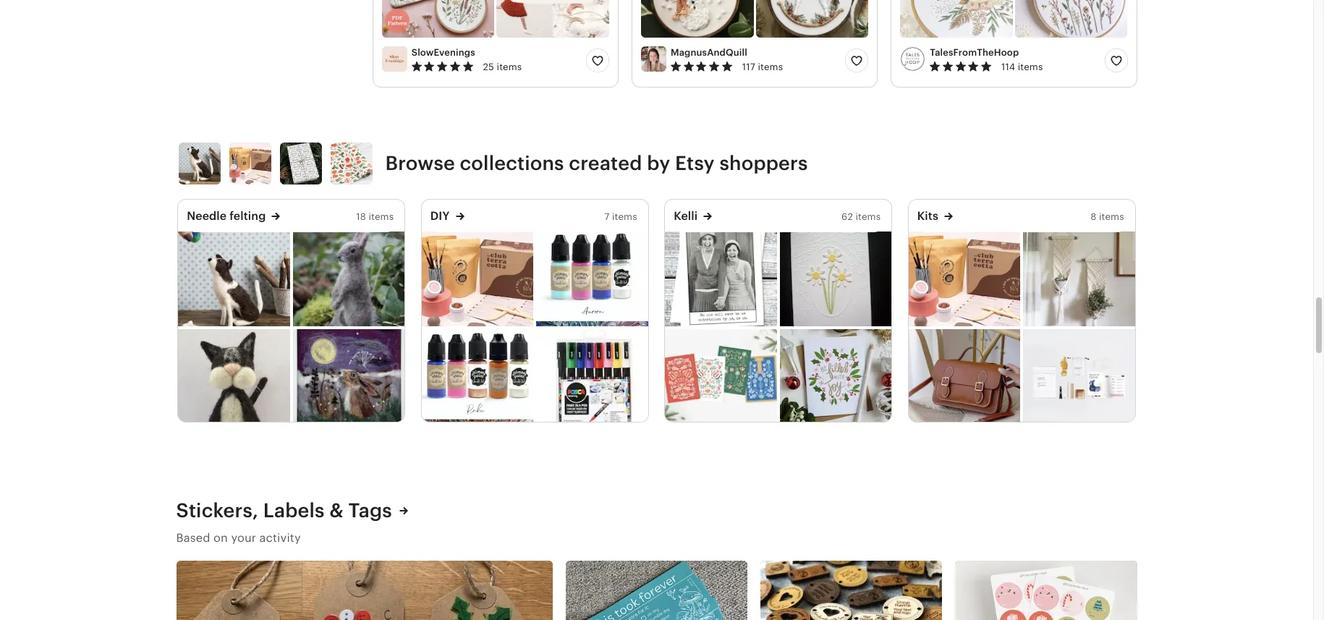 Task type: describe. For each thing, give the bounding box(es) containing it.
114 items
[[1002, 62, 1043, 73]]

browse collections created by etsy shoppers
[[385, 152, 808, 175]]

117 items
[[742, 62, 783, 73]]

needle
[[187, 209, 227, 223]]

magnusandquill
[[671, 47, 748, 58]]

25
[[483, 62, 494, 73]]

felting
[[230, 209, 266, 223]]

diy macrame plant hanger kit, diy macrame kit, plant hanger kit, macrame kit image
[[1024, 231, 1135, 327]]

no one will ever be as entertained by us, as us. greeting card friendship card girlfriend card funny card image
[[665, 231, 777, 327]]

based
[[176, 531, 210, 545]]

border collie needle felting kit - felting for beginners - learn to needle felt - british wool needle felting kit - dog needle felting image
[[178, 231, 290, 327]]

your
[[231, 531, 256, 545]]

raku patina kit - instant, non-corrosive, permanent to metal, leather, wood, fabric, water clean-up, low odor, indoor use, usa- ref csups011 image
[[422, 330, 534, 425]]

needle felting
[[187, 209, 266, 223]]

labels
[[263, 500, 325, 522]]

kits
[[918, 209, 939, 223]]

uni posca paint markers pc-3m fine nib sets of 8 (assorted colours) image
[[536, 330, 648, 425]]

created
[[569, 152, 642, 175]]

items for 25 items
[[497, 62, 522, 73]]

adult clay kit | start pottery at home | perfect gift for a mindful activity image for diy
[[422, 231, 534, 327]]

kelli
[[674, 209, 698, 223]]

diy kintsugi kit, christmas gift, home & craft, kintsugi repair image
[[1024, 330, 1135, 425]]

8 items
[[1091, 211, 1125, 222]]

diy purse craft kit for adults sewing kit project make your own do it yourself handmade bag satchel fashion best gift idea for women + girls image
[[909, 330, 1021, 425]]

stickers,
[[176, 500, 259, 522]]

diy
[[430, 209, 450, 223]]

nordic christmas cards, 4-pack, scandinavian holiday image
[[665, 330, 777, 425]]

18 items
[[356, 211, 394, 222]]

items for 117 items
[[758, 62, 783, 73]]

the hoppit - rabbit needle felting kit image
[[293, 231, 405, 327]]

adult clay kit | start pottery at home | perfect gift for a mindful activity image for kits
[[909, 231, 1021, 327]]

large christmas tags with button pictures image
[[176, 561, 553, 620]]

on
[[214, 531, 228, 545]]

talesfromthehoop
[[930, 47, 1019, 58]]



Task type: locate. For each thing, give the bounding box(es) containing it.
shoppers
[[720, 152, 808, 175]]

collections
[[460, 152, 564, 175]]

etsy
[[675, 152, 715, 175]]

25 items
[[483, 62, 522, 73]]

items right 8
[[1099, 211, 1125, 222]]

items right 114
[[1018, 62, 1043, 73]]

1 horizontal spatial adult clay kit | start pottery at home | perfect gift for a mindful activity image
[[909, 231, 1021, 327]]

aurora patina kit - instant, non-corrosive, permanent to metal, leather, wood, water clean-up, low odor, indoor use, usa - ref g bundle image
[[536, 231, 648, 327]]

slowevenings
[[412, 47, 475, 58]]

items for 18 items
[[369, 211, 394, 222]]

set of 5 daisies notecards image
[[780, 231, 892, 327]]

based on your activity
[[176, 531, 301, 545]]

items right 62
[[856, 211, 881, 222]]

gift tag labels for handmade items - knitting sewing crochet quilting crafts - care instructions hand wash air dry writeable customizable image
[[566, 561, 748, 620]]

stickers, labels & tags link
[[176, 498, 408, 524]]

2 adult clay kit | start pottery at home | perfect gift for a mindful activity image from the left
[[909, 231, 1021, 327]]

be filled with joy, seasonal folded note cards, christmas, stationery, hand drawn, illustration, holiday, notecards, greeting cards image
[[780, 330, 892, 425]]

adult clay kit | start pottery at home | perfect gift for a mindful activity image
[[422, 231, 534, 327], [909, 231, 1021, 327]]

stickers, labels & tags
[[176, 500, 392, 522]]

&
[[330, 500, 344, 522]]

0 horizontal spatial adult clay kit | start pottery at home | perfect gift for a mindful activity image
[[422, 231, 534, 327]]

items for 8 items
[[1099, 211, 1125, 222]]

items right 18
[[369, 211, 394, 222]]

by
[[647, 152, 670, 175]]

items for 62 items
[[856, 211, 881, 222]]

tags
[[349, 500, 392, 522]]

62 items
[[842, 211, 881, 222]]

items right 25
[[497, 62, 522, 73]]

7
[[605, 211, 610, 222]]

1 adult clay kit | start pottery at home | perfect gift for a mindful activity image from the left
[[422, 231, 534, 327]]

117
[[742, 62, 756, 73]]

items
[[497, 62, 522, 73], [758, 62, 783, 73], [1018, 62, 1043, 73], [369, 211, 394, 222], [612, 211, 637, 222], [856, 211, 881, 222], [1099, 211, 1125, 222]]

114
[[1002, 62, 1015, 73]]

items for 114 items
[[1018, 62, 1043, 73]]

50 product tags, wooden clothing labels, sew on tags, personalized wood tags for knitting, branding buttons, handmade label, wood buttons image
[[761, 561, 943, 620]]

items for 7 items
[[612, 211, 637, 222]]

7 items
[[605, 211, 637, 222]]

browse
[[385, 152, 455, 175]]

items right 7
[[612, 211, 637, 222]]

pack of two christmas gift tag sticker sheets | to from tags, colorful gift tags with cute illustrations, gift wrapping supplies, 2 sheets image
[[956, 561, 1137, 620]]

activity
[[260, 531, 301, 545]]

62
[[842, 211, 853, 222]]

items right 117
[[758, 62, 783, 73]]

18
[[356, 211, 366, 222]]

black cat needle felt kit ( starter kit) image
[[178, 330, 290, 425]]

8
[[1091, 211, 1097, 222]]

needle felting picture kit 'star gazer hare' image
[[293, 330, 405, 425]]



Task type: vqa. For each thing, say whether or not it's contained in the screenshot.
will
no



